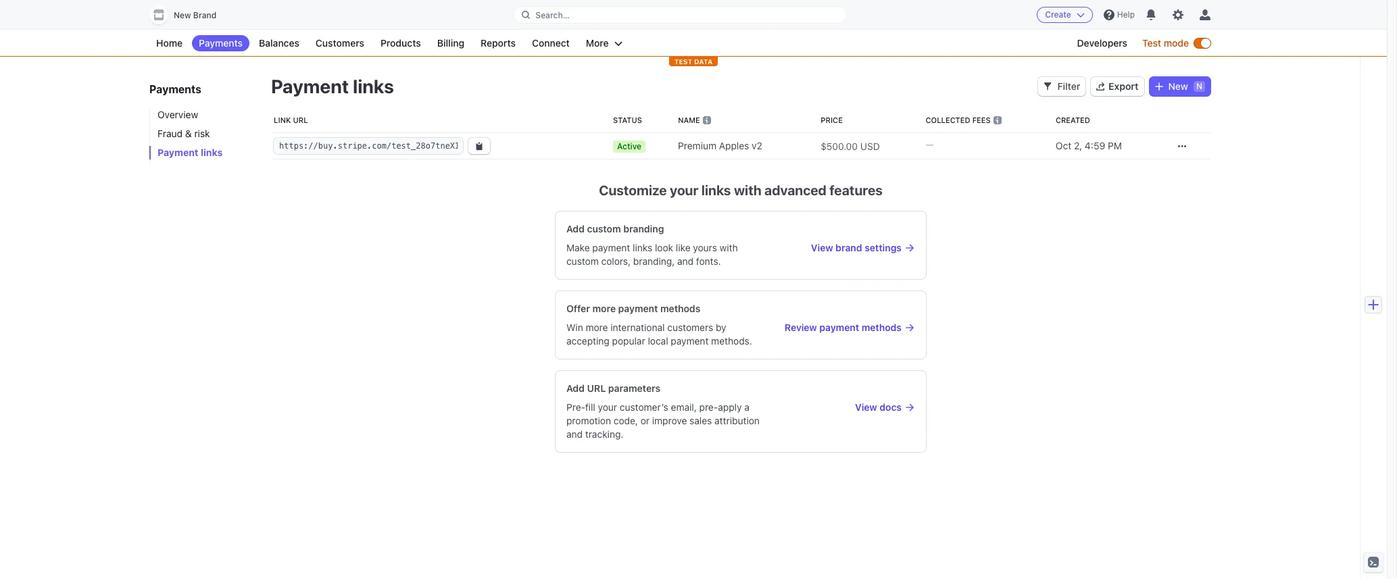 Task type: vqa. For each thing, say whether or not it's contained in the screenshot.


Task type: describe. For each thing, give the bounding box(es) containing it.
payment up international
[[618, 303, 658, 314]]

help button
[[1099, 4, 1141, 26]]

connect
[[532, 37, 570, 49]]

1 vertical spatial methods
[[862, 322, 902, 333]]

0 vertical spatial custom
[[587, 223, 621, 235]]

name
[[678, 116, 700, 124]]

customize your links with advanced features
[[599, 183, 883, 198]]

add for add url parameters
[[567, 383, 585, 394]]

fraud
[[158, 128, 183, 139]]

premium
[[678, 140, 717, 151]]

$500.00 usd link
[[816, 135, 921, 157]]

view for view docs
[[855, 402, 877, 413]]

fonts.
[[696, 256, 721, 267]]

url for link
[[293, 116, 308, 124]]

local
[[648, 335, 668, 347]]

1 horizontal spatial payment links
[[271, 75, 394, 97]]

branding
[[624, 223, 664, 235]]

customers
[[668, 322, 713, 333]]

payment links link
[[149, 146, 258, 160]]

win
[[567, 322, 583, 333]]

customers link
[[309, 35, 371, 51]]

view brand settings link
[[782, 241, 915, 255]]

oct 2, 4:59 pm
[[1056, 140, 1122, 151]]

make payment links look like yours with custom colors, branding, and fonts.
[[567, 242, 738, 267]]

active link
[[608, 134, 673, 158]]

advanced
[[765, 183, 827, 198]]

yours
[[693, 242, 717, 254]]

$500.00 usd
[[821, 140, 880, 152]]

parameters
[[608, 383, 661, 394]]

1 horizontal spatial payment
[[271, 75, 349, 97]]

links inside make payment links look like yours with custom colors, branding, and fonts.
[[633, 242, 653, 254]]

popular
[[612, 335, 646, 347]]

brand
[[836, 242, 862, 254]]

and inside make payment links look like yours with custom colors, branding, and fonts.
[[678, 256, 694, 267]]

like
[[676, 242, 691, 254]]

balances
[[259, 37, 299, 49]]

products
[[381, 37, 421, 49]]

search…
[[536, 10, 570, 20]]

oct
[[1056, 140, 1072, 151]]

0 vertical spatial payments
[[199, 37, 243, 49]]

overview
[[158, 109, 198, 120]]

review
[[785, 322, 817, 333]]

active
[[617, 141, 642, 151]]

links inside 'link'
[[201, 147, 223, 158]]

collected
[[926, 116, 971, 124]]

make
[[567, 242, 590, 254]]

&
[[185, 128, 192, 139]]

fill
[[585, 402, 596, 413]]

1 horizontal spatial svg image
[[1155, 83, 1163, 91]]

link url
[[274, 116, 308, 124]]

premium apples v2 link
[[673, 134, 816, 158]]

payment right 'review'
[[820, 322, 859, 333]]

create
[[1045, 9, 1072, 20]]

balances link
[[252, 35, 306, 51]]

pre-
[[700, 402, 718, 413]]

0 horizontal spatial svg image
[[475, 142, 483, 150]]

payment inside win more international customers by accepting popular local payment methods.
[[671, 335, 709, 347]]

premium apples v2
[[678, 140, 763, 151]]

collected fees
[[926, 116, 991, 124]]

1 horizontal spatial your
[[670, 183, 699, 198]]

review payment methods
[[785, 322, 902, 333]]

add custom branding
[[567, 223, 664, 235]]

add url parameters
[[567, 383, 661, 394]]

pre-fill your customer's email, pre-apply a promotion code, or improve sales attribution and tracking.
[[567, 402, 760, 440]]

attribution
[[715, 415, 760, 427]]

methods.
[[711, 335, 752, 347]]

docs
[[880, 402, 902, 413]]

payment inside 'link'
[[158, 147, 198, 158]]

developers link
[[1071, 35, 1135, 51]]

apply
[[718, 402, 742, 413]]

usd
[[861, 140, 880, 152]]

test
[[675, 57, 693, 66]]

oct 2, 4:59 pm link
[[1051, 134, 1166, 158]]

code,
[[614, 415, 638, 427]]

filter
[[1058, 80, 1081, 92]]

1 vertical spatial payments
[[149, 83, 201, 95]]

payments link
[[192, 35, 250, 51]]

$500.00
[[821, 140, 858, 152]]

developers
[[1077, 37, 1128, 49]]

payment links inside 'link'
[[158, 147, 223, 158]]

customer's
[[620, 402, 669, 413]]

improve
[[652, 415, 687, 427]]

view brand settings
[[811, 242, 902, 254]]

data
[[694, 57, 713, 66]]

international
[[611, 322, 665, 333]]

0 vertical spatial with
[[734, 183, 762, 198]]

reports link
[[474, 35, 523, 51]]

new for new brand
[[174, 10, 191, 20]]



Task type: locate. For each thing, give the bounding box(es) containing it.
payment down customers
[[671, 335, 709, 347]]

payment links down "customers" link
[[271, 75, 394, 97]]

view for view brand settings
[[811, 242, 833, 254]]

home
[[156, 37, 183, 49]]

sales
[[690, 415, 712, 427]]

1 horizontal spatial view
[[855, 402, 877, 413]]

customize
[[599, 183, 667, 198]]

status
[[613, 116, 642, 124]]

view
[[811, 242, 833, 254], [855, 402, 877, 413]]

view docs link
[[782, 401, 915, 414]]

fees
[[973, 116, 991, 124]]

link
[[274, 116, 291, 124]]

payment links down &
[[158, 147, 223, 158]]

0 vertical spatial more
[[593, 303, 616, 314]]

tracking.
[[585, 429, 624, 440]]

export
[[1109, 80, 1139, 92]]

fraud & risk
[[158, 128, 210, 139]]

new left n
[[1169, 80, 1189, 92]]

payment inside make payment links look like yours with custom colors, branding, and fonts.
[[593, 242, 630, 254]]

billing
[[437, 37, 465, 49]]

links down fraud & risk link
[[201, 147, 223, 158]]

add up pre-
[[567, 383, 585, 394]]

accepting
[[567, 335, 610, 347]]

0 horizontal spatial url
[[293, 116, 308, 124]]

test
[[1143, 37, 1162, 49]]

1 vertical spatial and
[[567, 429, 583, 440]]

fraud & risk link
[[149, 127, 258, 141]]

new inside button
[[174, 10, 191, 20]]

Search… text field
[[514, 6, 846, 23]]

1 horizontal spatial methods
[[862, 322, 902, 333]]

1 vertical spatial with
[[720, 242, 738, 254]]

svg image
[[1155, 83, 1163, 91], [475, 142, 483, 150], [1178, 142, 1187, 150]]

url
[[293, 116, 308, 124], [587, 383, 606, 394]]

0 vertical spatial payment links
[[271, 75, 394, 97]]

1 add from the top
[[567, 223, 585, 235]]

0 horizontal spatial methods
[[661, 303, 701, 314]]

price
[[821, 116, 843, 124]]

1 vertical spatial add
[[567, 383, 585, 394]]

payment
[[271, 75, 349, 97], [158, 147, 198, 158]]

review payment methods link
[[782, 321, 915, 335]]

0 horizontal spatial view
[[811, 242, 833, 254]]

payment up link url
[[271, 75, 349, 97]]

view left the brand at the top right of the page
[[811, 242, 833, 254]]

custom inside make payment links look like yours with custom colors, branding, and fonts.
[[567, 256, 599, 267]]

1 vertical spatial custom
[[567, 256, 599, 267]]

payments down the "brand"
[[199, 37, 243, 49]]

0 horizontal spatial payment
[[158, 147, 198, 158]]

2 horizontal spatial svg image
[[1178, 142, 1187, 150]]

view docs
[[855, 402, 902, 413]]

0 vertical spatial view
[[811, 242, 833, 254]]

more button
[[579, 35, 629, 51]]

1 vertical spatial view
[[855, 402, 877, 413]]

colors,
[[601, 256, 631, 267]]

by
[[716, 322, 727, 333]]

0 vertical spatial methods
[[661, 303, 701, 314]]

and
[[678, 256, 694, 267], [567, 429, 583, 440]]

more
[[586, 37, 609, 49]]

and down like
[[678, 256, 694, 267]]

new brand button
[[149, 5, 230, 24]]

your down premium
[[670, 183, 699, 198]]

settings
[[865, 242, 902, 254]]

brand
[[193, 10, 216, 20]]

add for add custom branding
[[567, 223, 585, 235]]

Search… search field
[[514, 6, 846, 23]]

with inside make payment links look like yours with custom colors, branding, and fonts.
[[720, 242, 738, 254]]

features
[[830, 183, 883, 198]]

1 vertical spatial payment
[[158, 147, 198, 158]]

1 horizontal spatial new
[[1169, 80, 1189, 92]]

links down premium apples v2 on the top of page
[[702, 183, 731, 198]]

2,
[[1074, 140, 1083, 151]]

new for new
[[1169, 80, 1189, 92]]

payments
[[199, 37, 243, 49], [149, 83, 201, 95]]

more for payment
[[593, 303, 616, 314]]

n
[[1197, 81, 1203, 91]]

offer
[[567, 303, 590, 314]]

0 vertical spatial url
[[293, 116, 308, 124]]

with
[[734, 183, 762, 198], [720, 242, 738, 254]]

payment links
[[271, 75, 394, 97], [158, 147, 223, 158]]

risk
[[194, 128, 210, 139]]

with down premium apples v2 link
[[734, 183, 762, 198]]

custom down make
[[567, 256, 599, 267]]

url for add
[[587, 383, 606, 394]]

url right link
[[293, 116, 308, 124]]

2 add from the top
[[567, 383, 585, 394]]

created
[[1056, 116, 1091, 124]]

more up accepting
[[586, 322, 608, 333]]

1 vertical spatial new
[[1169, 80, 1189, 92]]

new left the "brand"
[[174, 10, 191, 20]]

more for international
[[586, 322, 608, 333]]

custom up make
[[587, 223, 621, 235]]

svg image
[[1044, 83, 1052, 91]]

0 horizontal spatial payment links
[[158, 147, 223, 158]]

0 horizontal spatial your
[[598, 402, 617, 413]]

create button
[[1037, 7, 1093, 23]]

links up branding,
[[633, 242, 653, 254]]

1 vertical spatial more
[[586, 322, 608, 333]]

links down products link
[[353, 75, 394, 97]]

promotion
[[567, 415, 611, 427]]

billing link
[[431, 35, 471, 51]]

filter button
[[1039, 77, 1086, 96]]

or
[[641, 415, 650, 427]]

4:59
[[1085, 140, 1106, 151]]

your right fill
[[598, 402, 617, 413]]

0 vertical spatial and
[[678, 256, 694, 267]]

mode
[[1164, 37, 1189, 49]]

a
[[745, 402, 750, 413]]

url up fill
[[587, 383, 606, 394]]

methods
[[661, 303, 701, 314], [862, 322, 902, 333]]

more inside win more international customers by accepting popular local payment methods.
[[586, 322, 608, 333]]

0 vertical spatial payment
[[271, 75, 349, 97]]

email,
[[671, 402, 697, 413]]

view left docs
[[855, 402, 877, 413]]

payments up overview on the top left
[[149, 83, 201, 95]]

your
[[670, 183, 699, 198], [598, 402, 617, 413]]

reports
[[481, 37, 516, 49]]

overview link
[[149, 108, 258, 122]]

more right offer
[[593, 303, 616, 314]]

apples
[[719, 140, 749, 151]]

test data
[[675, 57, 713, 66]]

links
[[353, 75, 394, 97], [201, 147, 223, 158], [702, 183, 731, 198], [633, 242, 653, 254]]

add up make
[[567, 223, 585, 235]]

1 horizontal spatial url
[[587, 383, 606, 394]]

v2
[[752, 140, 763, 151]]

pre-
[[567, 402, 585, 413]]

home link
[[149, 35, 189, 51]]

and inside pre-fill your customer's email, pre-apply a promotion code, or improve sales attribution and tracking.
[[567, 429, 583, 440]]

your inside pre-fill your customer's email, pre-apply a promotion code, or improve sales attribution and tracking.
[[598, 402, 617, 413]]

1 vertical spatial url
[[587, 383, 606, 394]]

1 vertical spatial your
[[598, 402, 617, 413]]

0 vertical spatial new
[[174, 10, 191, 20]]

with right yours on the top
[[720, 242, 738, 254]]

0 vertical spatial your
[[670, 183, 699, 198]]

products link
[[374, 35, 428, 51]]

export button
[[1091, 77, 1144, 96]]

and down promotion
[[567, 429, 583, 440]]

1 vertical spatial payment links
[[158, 147, 223, 158]]

add
[[567, 223, 585, 235], [567, 383, 585, 394]]

test mode
[[1143, 37, 1189, 49]]

0 horizontal spatial new
[[174, 10, 191, 20]]

customers
[[316, 37, 364, 49]]

payment down fraud & risk
[[158, 147, 198, 158]]

offer more payment methods
[[567, 303, 701, 314]]

None text field
[[274, 138, 463, 154]]

0 vertical spatial add
[[567, 223, 585, 235]]

new brand
[[174, 10, 216, 20]]

payment up colors,
[[593, 242, 630, 254]]

look
[[655, 242, 674, 254]]

0 horizontal spatial and
[[567, 429, 583, 440]]

1 horizontal spatial and
[[678, 256, 694, 267]]



